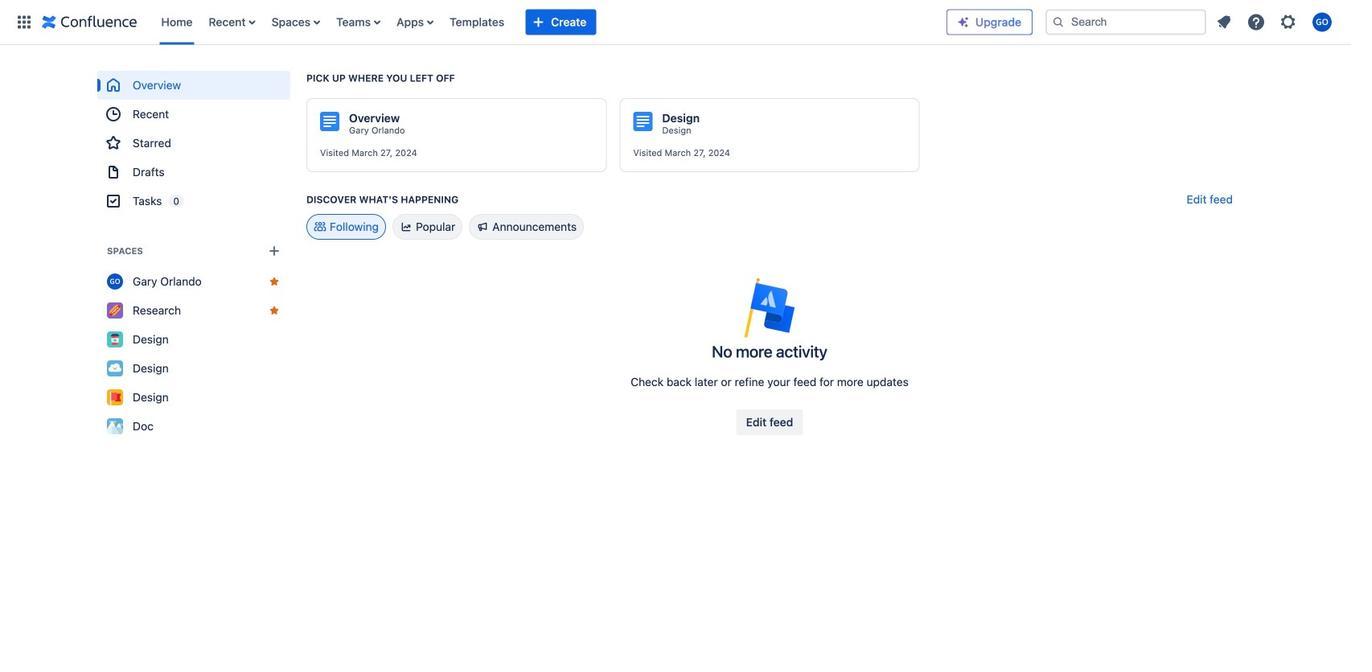 Task type: vqa. For each thing, say whether or not it's contained in the screenshot.
Unstar this space icon
yes



Task type: describe. For each thing, give the bounding box(es) containing it.
list for premium image
[[1210, 8, 1342, 37]]

list for appswitcher icon
[[153, 0, 947, 45]]

unstar this space image
[[268, 304, 281, 317]]

notification icon image
[[1215, 12, 1234, 32]]

Search field
[[1046, 9, 1207, 35]]

help icon image
[[1247, 12, 1267, 32]]

create a space image
[[265, 241, 284, 261]]

settings icon image
[[1280, 12, 1299, 32]]

global element
[[10, 0, 947, 45]]

button group group
[[737, 410, 803, 435]]

appswitcher icon image
[[14, 12, 34, 32]]

search image
[[1053, 16, 1066, 29]]



Task type: locate. For each thing, give the bounding box(es) containing it.
your profile and preferences image
[[1313, 12, 1333, 32]]

banner
[[0, 0, 1352, 45]]

confluence image
[[42, 12, 137, 32], [42, 12, 137, 32]]

0 horizontal spatial list
[[153, 0, 947, 45]]

unstar this space image
[[268, 275, 281, 288]]

None search field
[[1046, 9, 1207, 35]]

group
[[97, 71, 291, 216]]

premium image
[[958, 16, 971, 29]]

list
[[153, 0, 947, 45], [1210, 8, 1342, 37]]

1 horizontal spatial list
[[1210, 8, 1342, 37]]



